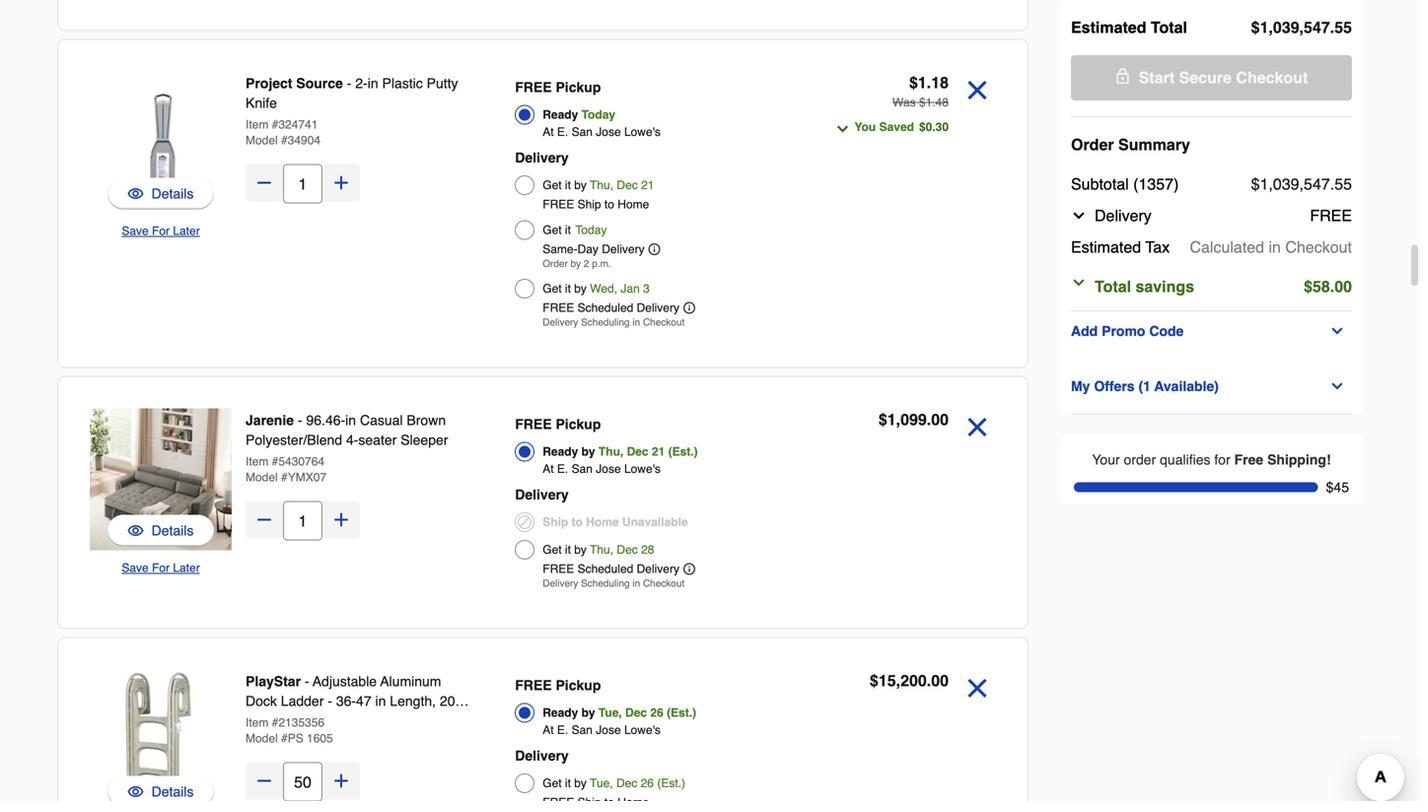 Task type: describe. For each thing, give the bounding box(es) containing it.
adjustable aluminum dock ladder - 36-47 in length, 20 in wide opening - easy to install, rust-free, 350 lb weight rating
[[246, 674, 470, 749]]

dec up get it by tue, dec 26 (est.)
[[625, 707, 647, 721]]

subtotal
[[1071, 175, 1129, 193]]

.00 for $ 1,099 .00
[[927, 411, 949, 429]]

delivery down get it by wed, jan 3
[[543, 317, 578, 328]]

ready today
[[543, 108, 616, 122]]

#ymx07
[[281, 471, 327, 485]]

96.46-in casual brown polyester/blend 4-seater sleeper
[[246, 413, 448, 448]]

e. for $ 1,099 .00
[[557, 463, 568, 476]]

you saved $ 0 . 30
[[855, 120, 949, 134]]

length,
[[390, 694, 436, 710]]

delivery down the ready today
[[515, 150, 569, 166]]

1 vertical spatial home
[[586, 516, 619, 530]]

project source -
[[246, 75, 355, 91]]

item #2135356 model #ps 1605
[[246, 717, 333, 746]]

jarenie -
[[246, 413, 306, 429]]

1 vertical spatial 21
[[652, 445, 665, 459]]

aluminum
[[380, 674, 441, 690]]

1 ready from the top
[[543, 108, 578, 122]]

- down 36-
[[337, 714, 342, 729]]

in inside 96.46-in casual brown polyester/blend 4-seater sleeper
[[345, 413, 356, 429]]

0 vertical spatial 26
[[650, 707, 664, 721]]

p.m.
[[592, 258, 611, 270]]

add promo code link
[[1071, 320, 1352, 343]]

order
[[1124, 452, 1156, 468]]

available)
[[1155, 379, 1219, 395]]

at e. san jose lowe's for $ 1,099 .00
[[543, 463, 661, 476]]

delivery down get it by thu, dec 28
[[543, 579, 578, 590]]

start secure checkout
[[1139, 69, 1308, 87]]

- up polyester/blend on the left
[[298, 413, 302, 429]]

30
[[936, 120, 949, 134]]

adjustable aluminum dock ladder - 36-47 in length, 20 in wide opening - easy to install, rust-free, 350 lb weight rating image
[[90, 670, 232, 802]]

by down ship to home unavailable
[[574, 544, 587, 557]]

1 vertical spatial tue,
[[590, 777, 613, 791]]

58
[[1313, 278, 1330, 296]]

free right 20
[[515, 678, 552, 694]]

ready by thu, dec 21 (est.)
[[543, 445, 698, 459]]

plastic
[[382, 75, 423, 91]]

to inside adjustable aluminum dock ladder - 36-47 in length, 20 in wide opening - easy to install, rust-free, 350 lb weight rating
[[380, 714, 391, 729]]

dec up unavailable
[[627, 445, 649, 459]]

1 at from the top
[[543, 125, 554, 139]]

ladder
[[281, 694, 324, 710]]

plus image for stepper number input field with increment and decrement buttons number field related to -
[[331, 772, 351, 792]]

get it by tue, dec 26 (est.)
[[543, 777, 686, 791]]

for for knife
[[152, 224, 170, 238]]

28
[[641, 544, 654, 557]]

info image for 96.46-in casual brown polyester/blend 4-seater sleeper
[[684, 564, 695, 576]]

was
[[893, 96, 916, 109]]

wide
[[246, 714, 277, 729]]

checkout inside button
[[1236, 69, 1308, 87]]

save for knife
[[122, 224, 149, 238]]

dec for 28
[[617, 544, 638, 557]]

- up "ladder"
[[305, 674, 309, 690]]

start
[[1139, 69, 1175, 87]]

$ 58 .00
[[1304, 278, 1352, 296]]

(est.) for $ 1,099 .00
[[668, 445, 698, 459]]

free pickup for $ 1,099 .00
[[515, 417, 601, 433]]

minus image
[[255, 772, 274, 792]]

rating
[[403, 733, 443, 749]]

get it by wed, jan 3
[[543, 282, 650, 296]]

my offers (1 available) link
[[1071, 375, 1352, 399]]

(1357)
[[1134, 175, 1179, 193]]

my
[[1071, 379, 1090, 395]]

get it by thu, dec 21
[[543, 179, 654, 192]]

in inside 2-in plastic putty knife
[[368, 75, 378, 91]]

same-
[[543, 243, 578, 256]]

jose for $ 15,200 .00
[[596, 724, 621, 738]]

lowe's for $ 1,099 .00
[[624, 463, 661, 476]]

option group for $ 1,099 .00
[[515, 411, 789, 595]]

free up the ready today
[[515, 79, 552, 95]]

1 vertical spatial 26
[[641, 777, 654, 791]]

remove item image
[[961, 672, 994, 706]]

saved
[[880, 120, 914, 134]]

350
[[315, 733, 338, 749]]

get for get it by tue, dec 26 (est.)
[[543, 777, 562, 791]]

3 details from the top
[[152, 785, 194, 801]]

delivery up get it by tue, dec 26 (est.)
[[515, 749, 569, 764]]

pickup for $ 15,200 .00
[[556, 678, 601, 694]]

pickup for $ 1,099 .00
[[556, 417, 601, 433]]

quickview image for 2-in plastic putty knife image
[[128, 184, 144, 204]]

playstar -
[[246, 674, 313, 690]]

1 vertical spatial thu,
[[599, 445, 624, 459]]

free pickup for $ 15,200 .00
[[515, 678, 601, 694]]

your
[[1092, 452, 1120, 468]]

ready by tue, dec 26 (est.)
[[543, 707, 697, 721]]

minus image for second stepper number input field with increment and decrement buttons number field from the top of the page
[[255, 510, 274, 530]]

it for wed, jan 3
[[565, 282, 571, 296]]

free up calculated in checkout
[[1310, 207, 1352, 225]]

later for 2-in plastic putty knife
[[173, 224, 200, 238]]

scheduling for wed,
[[581, 317, 630, 328]]

calculated in checkout
[[1190, 238, 1352, 256]]

$45
[[1326, 480, 1349, 496]]

get for get it today
[[543, 223, 562, 237]]

delivery down 28
[[637, 563, 680, 577]]

get for get it by thu, dec 28
[[543, 544, 562, 557]]

#324741
[[272, 118, 318, 132]]

0 vertical spatial today
[[582, 108, 616, 122]]

jan
[[621, 282, 640, 296]]

55 for estimated total
[[1335, 18, 1352, 36]]

0 vertical spatial 21
[[641, 179, 654, 192]]

remove item image for 2-in plastic putty knife
[[961, 73, 994, 107]]

3
[[643, 282, 650, 296]]

by left 2
[[571, 258, 581, 270]]

unavailable
[[622, 516, 688, 530]]

model inside item #324741 model #34904
[[246, 134, 278, 147]]

get it by thu, dec 28
[[543, 544, 654, 557]]

lb
[[342, 733, 352, 749]]

it for today
[[565, 223, 571, 237]]

model for $ 1,099 .00
[[246, 471, 278, 485]]

free,
[[279, 733, 311, 749]]

item for $ 1,099 .00
[[246, 455, 269, 469]]

thu, for thu, dec 21
[[590, 179, 614, 192]]

tax
[[1146, 238, 1170, 256]]

easy
[[345, 714, 376, 729]]

2 vertical spatial (est.)
[[657, 777, 686, 791]]

1 free pickup from the top
[[515, 79, 601, 95]]

plus image for second stepper number input field with increment and decrement buttons number field from the top of the page
[[331, 510, 351, 530]]

secure image
[[1115, 68, 1131, 84]]

add promo code
[[1071, 324, 1184, 339]]

0 vertical spatial tue,
[[599, 707, 622, 721]]

scheduling for thu,
[[581, 579, 630, 590]]

my offers (1 available)
[[1071, 379, 1219, 395]]

delivery up "p.m."
[[602, 243, 645, 256]]

save for later button for 96.46-in casual brown polyester/blend 4-seater sleeper
[[122, 559, 200, 579]]

36-
[[336, 694, 356, 710]]

48
[[936, 96, 949, 109]]

2-in plastic putty knife image
[[90, 72, 232, 214]]

(est.) for $ 15,200 .00
[[667, 707, 697, 721]]

96.46-
[[306, 413, 345, 429]]

delivery up 'block' icon
[[515, 487, 569, 503]]

brown
[[407, 413, 446, 429]]

details for 96.46-in casual brown polyester/blend 4-seater sleeper
[[152, 523, 194, 539]]

free up ready by thu, dec 21 (est.)
[[515, 417, 552, 433]]

by up ship to home unavailable
[[582, 445, 595, 459]]

block image
[[515, 513, 535, 533]]

san for $ 1,099 .00
[[572, 463, 593, 476]]

wed,
[[590, 282, 618, 296]]

15,200
[[879, 672, 927, 691]]

- left 2-
[[347, 75, 352, 91]]

ship to home unavailable
[[543, 516, 688, 530]]

estimated tax
[[1071, 238, 1170, 256]]

add
[[1071, 324, 1098, 339]]

47
[[356, 694, 372, 710]]

checkout up 58
[[1286, 238, 1352, 256]]

#2135356
[[272, 717, 325, 730]]

#5430764
[[272, 455, 325, 469]]

2-
[[355, 75, 368, 91]]

rust-
[[246, 733, 279, 749]]

#34904
[[281, 134, 321, 147]]

by down ready by tue, dec 26 (est.)
[[574, 777, 587, 791]]

stepper number input field with increment and decrement buttons number field for source
[[283, 164, 323, 204]]

1 vertical spatial today
[[575, 223, 607, 237]]

secure
[[1179, 69, 1232, 87]]

you
[[855, 120, 876, 134]]

free
[[1235, 452, 1264, 468]]

scheduled for wed,
[[578, 301, 634, 315]]

0 vertical spatial 1
[[918, 73, 927, 92]]

item #324741 model #34904
[[246, 118, 321, 147]]

jose for $ 1,099 .00
[[596, 463, 621, 476]]

ready for $ 1,099 .00
[[543, 445, 578, 459]]

savings
[[1136, 278, 1195, 296]]

0 vertical spatial to
[[605, 198, 614, 212]]

sleeper
[[401, 433, 448, 448]]

jarenie
[[246, 413, 294, 429]]

free down get it by wed, jan 3
[[543, 301, 574, 315]]

get it today
[[543, 223, 607, 237]]

at for $ 1,099 .00
[[543, 463, 554, 476]]

in down get it by thu, dec 28
[[633, 579, 640, 590]]

e. for $ 15,200 .00
[[557, 724, 568, 738]]

quickview image for adjustable aluminum dock ladder - 36-47 in length, 20 in wide opening - easy to install, rust-free, 350 lb weight rating image
[[128, 783, 144, 802]]



Task type: locate. For each thing, give the bounding box(es) containing it.
source
[[296, 75, 343, 91]]

minus image down item #324741 model #34904
[[255, 173, 274, 193]]

quickview image
[[128, 521, 144, 541]]

2 scheduling from the top
[[581, 579, 630, 590]]

1 vertical spatial order
[[543, 258, 568, 270]]

0 vertical spatial save
[[122, 224, 149, 238]]

1 item from the top
[[246, 118, 269, 132]]

1 vertical spatial $ 1,039,547 . 55
[[1251, 175, 1352, 193]]

at e. san jose lowe's for $ 15,200 .00
[[543, 724, 661, 738]]

1 save from the top
[[122, 224, 149, 238]]

1 remove item image from the top
[[961, 73, 994, 107]]

chevron down image for add promo code
[[1330, 324, 1346, 339]]

1 pickup from the top
[[556, 79, 601, 95]]

in right 20
[[459, 694, 470, 710]]

2 lowe's from the top
[[624, 463, 661, 476]]

checkout right secure
[[1236, 69, 1308, 87]]

details button
[[108, 178, 214, 210], [128, 184, 194, 204], [108, 515, 214, 547], [128, 521, 194, 541], [108, 777, 214, 802], [128, 783, 194, 802]]

info image
[[684, 302, 695, 314]]

2 vertical spatial model
[[246, 732, 278, 746]]

$ 1,039,547 . 55 up calculated in checkout
[[1251, 175, 1352, 193]]

checkout
[[1236, 69, 1308, 87], [1286, 238, 1352, 256], [643, 317, 685, 328], [643, 579, 685, 590]]

it down ship to home unavailable
[[565, 544, 571, 557]]

offers
[[1094, 379, 1135, 395]]

2
[[584, 258, 589, 270]]

.
[[1330, 18, 1335, 36], [927, 73, 931, 92], [933, 96, 936, 109], [933, 120, 936, 134], [1330, 175, 1335, 193]]

0 vertical spatial later
[[173, 224, 200, 238]]

scheduled for thu,
[[578, 563, 634, 577]]

save down quickview icon
[[122, 562, 149, 576]]

1 $ 1,039,547 . 55 from the top
[[1251, 18, 1352, 36]]

stepper number input field with increment and decrement buttons number field for -
[[283, 763, 323, 802]]

model down #324741
[[246, 134, 278, 147]]

5 get from the top
[[543, 777, 562, 791]]

2 later from the top
[[173, 562, 200, 576]]

0
[[926, 120, 933, 134]]

1605
[[307, 732, 333, 746]]

dec down ready by tue, dec 26 (est.)
[[616, 777, 638, 791]]

2 vertical spatial to
[[380, 714, 391, 729]]

casual
[[360, 413, 403, 429]]

free
[[515, 79, 552, 95], [543, 198, 574, 212], [1310, 207, 1352, 225], [543, 301, 574, 315], [515, 417, 552, 433], [543, 563, 574, 577], [515, 678, 552, 694]]

ship down get it by thu, dec 21
[[578, 198, 601, 212]]

0 vertical spatial (est.)
[[668, 445, 698, 459]]

e. down ready by tue, dec 26 (est.)
[[557, 724, 568, 738]]

2 vertical spatial thu,
[[590, 544, 614, 557]]

in up "4-"
[[345, 413, 356, 429]]

putty
[[427, 75, 458, 91]]

0 vertical spatial model
[[246, 134, 278, 147]]

san down ready by thu, dec 21 (est.)
[[572, 463, 593, 476]]

0 vertical spatial item
[[246, 118, 269, 132]]

model inside the item #5430764 model #ymx07
[[246, 471, 278, 485]]

4 get from the top
[[543, 544, 562, 557]]

1 jose from the top
[[596, 125, 621, 139]]

minus image
[[255, 173, 274, 193], [255, 510, 274, 530]]

1 vertical spatial chevron down image
[[1071, 275, 1087, 291]]

0 vertical spatial 55
[[1335, 18, 1352, 36]]

summary
[[1119, 136, 1191, 154]]

1 left 48
[[926, 96, 933, 109]]

at
[[543, 125, 554, 139], [543, 463, 554, 476], [543, 724, 554, 738]]

1 vertical spatial later
[[173, 562, 200, 576]]

3 at e. san jose lowe's from the top
[[543, 724, 661, 738]]

jose down ready by tue, dec 26 (est.)
[[596, 724, 621, 738]]

0 vertical spatial plus image
[[331, 510, 351, 530]]

lowe's down ready by tue, dec 26 (est.)
[[624, 724, 661, 738]]

$ 1,099 .00
[[879, 411, 949, 429]]

chevron down image for delivery
[[1071, 208, 1087, 224]]

1 vertical spatial info image
[[684, 564, 695, 576]]

free up get it today
[[543, 198, 574, 212]]

plus image
[[331, 173, 351, 193]]

1 later from the top
[[173, 224, 200, 238]]

ready up ship to home unavailable
[[543, 445, 578, 459]]

0 vertical spatial pickup
[[556, 79, 601, 95]]

checkout down info image
[[643, 317, 685, 328]]

2 scheduled from the top
[[578, 563, 634, 577]]

(est.) up unavailable
[[668, 445, 698, 459]]

1 vertical spatial 1
[[926, 96, 933, 109]]

it for tue, dec 26
[[565, 777, 571, 791]]

1 vertical spatial estimated
[[1071, 238, 1141, 256]]

2 vertical spatial free pickup
[[515, 678, 601, 694]]

estimated for estimated tax
[[1071, 238, 1141, 256]]

0 vertical spatial .00
[[1330, 278, 1352, 296]]

lowe's for $ 15,200 .00
[[624, 724, 661, 738]]

1 minus image from the top
[[255, 173, 274, 193]]

0 vertical spatial estimated
[[1071, 18, 1147, 36]]

to
[[605, 198, 614, 212], [572, 516, 583, 530], [380, 714, 391, 729]]

chevron down image up add
[[1071, 275, 1087, 291]]

1 vertical spatial san
[[572, 463, 593, 476]]

Stepper number input field with increment and decrement buttons number field
[[283, 164, 323, 204], [283, 502, 323, 541], [283, 763, 323, 802]]

2 jose from the top
[[596, 463, 621, 476]]

chevron down image for total savings
[[1071, 275, 1087, 291]]

promo
[[1102, 324, 1146, 339]]

2 plus image from the top
[[331, 772, 351, 792]]

at for $ 15,200 .00
[[543, 724, 554, 738]]

1 plus image from the top
[[331, 510, 351, 530]]

3 stepper number input field with increment and decrement buttons number field from the top
[[283, 763, 323, 802]]

55
[[1335, 18, 1352, 36], [1335, 175, 1352, 193]]

remove item image right 48
[[961, 73, 994, 107]]

chevron down image left you
[[835, 121, 851, 137]]

1 vertical spatial item
[[246, 455, 269, 469]]

code
[[1150, 324, 1184, 339]]

stepper number input field with increment and decrement buttons number field right minus image at the left of page
[[283, 763, 323, 802]]

0 horizontal spatial ship
[[543, 516, 568, 530]]

1 left 18
[[918, 73, 927, 92]]

0 horizontal spatial to
[[380, 714, 391, 729]]

2 vertical spatial item
[[246, 717, 269, 730]]

1 horizontal spatial ship
[[578, 198, 601, 212]]

2 save for later from the top
[[122, 562, 200, 576]]

2-in plastic putty knife
[[246, 75, 458, 111]]

project
[[246, 75, 292, 91]]

lowe's
[[624, 125, 661, 139], [624, 463, 661, 476], [624, 724, 661, 738]]

2 estimated from the top
[[1071, 238, 1141, 256]]

3 ready from the top
[[543, 707, 578, 721]]

1 vertical spatial save
[[122, 562, 149, 576]]

1 get from the top
[[543, 179, 562, 192]]

1 1,039,547 from the top
[[1260, 18, 1330, 36]]

item inside item #324741 model #34904
[[246, 118, 269, 132]]

3 free pickup from the top
[[515, 678, 601, 694]]

get for get it by wed, jan 3
[[543, 282, 562, 296]]

scheduled down get it by thu, dec 28
[[578, 563, 634, 577]]

1 vertical spatial save for later
[[122, 562, 200, 576]]

1,039,547 up calculated in checkout
[[1260, 175, 1330, 193]]

1 stepper number input field with increment and decrement buttons number field from the top
[[283, 164, 323, 204]]

1 vertical spatial lowe's
[[624, 463, 661, 476]]

model inside item #2135356 model #ps 1605
[[246, 732, 278, 746]]

1 vertical spatial quickview image
[[128, 783, 144, 802]]

2 vertical spatial stepper number input field with increment and decrement buttons number field
[[283, 763, 323, 802]]

1 save for later button from the top
[[122, 221, 200, 241]]

1 vertical spatial delivery scheduling in checkout
[[543, 579, 685, 590]]

1 vertical spatial at
[[543, 463, 554, 476]]

order summary
[[1071, 136, 1191, 154]]

total up the start on the top right
[[1151, 18, 1188, 36]]

free scheduled delivery for thu,
[[543, 563, 680, 577]]

order up 'subtotal'
[[1071, 136, 1114, 154]]

1 vertical spatial total
[[1095, 278, 1131, 296]]

it
[[565, 179, 571, 192], [565, 223, 571, 237], [565, 282, 571, 296], [565, 544, 571, 557], [565, 777, 571, 791]]

dec up free ship to home
[[617, 179, 638, 192]]

save for later
[[122, 224, 200, 238], [122, 562, 200, 576]]

2 option group from the top
[[515, 411, 789, 595]]

free pickup
[[515, 79, 601, 95], [515, 417, 601, 433], [515, 678, 601, 694]]

by up get it by tue, dec 26 (est.)
[[582, 707, 595, 721]]

1 vertical spatial to
[[572, 516, 583, 530]]

item #5430764 model #ymx07
[[246, 455, 327, 485]]

in right calculated
[[1269, 238, 1281, 256]]

weight
[[356, 733, 399, 749]]

chevron down image for you saved
[[835, 121, 851, 137]]

minus image for stepper number input field with increment and decrement buttons number field for source
[[255, 173, 274, 193]]

0 vertical spatial free pickup
[[515, 79, 601, 95]]

2 save for later button from the top
[[122, 559, 200, 579]]

it up free ship to home
[[565, 179, 571, 192]]

jose
[[596, 125, 621, 139], [596, 463, 621, 476], [596, 724, 621, 738]]

pickup
[[556, 79, 601, 95], [556, 417, 601, 433], [556, 678, 601, 694]]

21
[[641, 179, 654, 192], [652, 445, 665, 459]]

1 estimated from the top
[[1071, 18, 1147, 36]]

today
[[582, 108, 616, 122], [575, 223, 607, 237]]

1 vertical spatial scheduling
[[581, 579, 630, 590]]

0 vertical spatial chevron down image
[[1071, 208, 1087, 224]]

1 vertical spatial free pickup
[[515, 417, 601, 433]]

by left wed,
[[574, 282, 587, 296]]

1 vertical spatial free scheduled delivery
[[543, 563, 680, 577]]

2 vertical spatial at e. san jose lowe's
[[543, 724, 661, 738]]

0 vertical spatial home
[[618, 198, 649, 212]]

$ 1,039,547 . 55 for (1357)
[[1251, 175, 1352, 193]]

1 horizontal spatial to
[[572, 516, 583, 530]]

4-
[[346, 433, 358, 448]]

playstar
[[246, 674, 301, 690]]

0 vertical spatial quickview image
[[128, 184, 144, 204]]

- left 36-
[[328, 694, 332, 710]]

remove item image
[[961, 73, 994, 107], [961, 411, 994, 444]]

shipping!
[[1268, 452, 1331, 468]]

for for polyester/blend
[[152, 562, 170, 576]]

0 vertical spatial for
[[152, 224, 170, 238]]

info image
[[649, 244, 661, 255], [684, 564, 695, 576]]

2 at e. san jose lowe's from the top
[[543, 463, 661, 476]]

2 for from the top
[[152, 562, 170, 576]]

item left #5430764
[[246, 455, 269, 469]]

save for later down 2-in plastic putty knife image
[[122, 224, 200, 238]]

1 save for later from the top
[[122, 224, 200, 238]]

plus image
[[331, 510, 351, 530], [331, 772, 351, 792]]

1 vertical spatial chevron down image
[[1330, 324, 1346, 339]]

0 vertical spatial minus image
[[255, 173, 274, 193]]

knife
[[246, 95, 277, 111]]

1,039,547 for estimated total
[[1260, 18, 1330, 36]]

1 delivery scheduling in checkout from the top
[[543, 317, 685, 328]]

1 scheduled from the top
[[578, 301, 634, 315]]

2 model from the top
[[246, 471, 278, 485]]

3 jose from the top
[[596, 724, 621, 738]]

ship
[[578, 198, 601, 212], [543, 516, 568, 530]]

2 minus image from the top
[[255, 510, 274, 530]]

subtotal (1357)
[[1071, 175, 1179, 193]]

1 vertical spatial ship
[[543, 516, 568, 530]]

1 details from the top
[[152, 186, 194, 202]]

2 vertical spatial chevron down image
[[1330, 379, 1346, 395]]

free scheduled delivery down wed,
[[543, 301, 680, 315]]

2 details from the top
[[152, 523, 194, 539]]

later down "96.46-in casual brown polyester/blend 4-seater sleeper" image
[[173, 562, 200, 576]]

2 horizontal spatial to
[[605, 198, 614, 212]]

2 quickview image from the top
[[128, 783, 144, 802]]

tue, up get it by tue, dec 26 (est.)
[[599, 707, 622, 721]]

free ship to home
[[543, 198, 649, 212]]

1 lowe's from the top
[[624, 125, 661, 139]]

it for thu, dec 21
[[565, 179, 571, 192]]

stepper number input field with increment and decrement buttons number field down #ymx07
[[283, 502, 323, 541]]

order
[[1071, 136, 1114, 154], [543, 258, 568, 270]]

0 horizontal spatial total
[[1095, 278, 1131, 296]]

today up get it by thu, dec 21
[[582, 108, 616, 122]]

by
[[574, 179, 587, 192], [571, 258, 581, 270], [574, 282, 587, 296], [582, 445, 595, 459], [574, 544, 587, 557], [582, 707, 595, 721], [574, 777, 587, 791]]

0 vertical spatial option group
[[515, 73, 789, 334]]

total down the estimated tax
[[1095, 278, 1131, 296]]

2 vertical spatial san
[[572, 724, 593, 738]]

san for $ 15,200 .00
[[572, 724, 593, 738]]

1 vertical spatial minus image
[[255, 510, 274, 530]]

21 up unavailable
[[652, 445, 665, 459]]

today up same-day delivery
[[575, 223, 607, 237]]

(est.) down ready by tue, dec 26 (est.)
[[657, 777, 686, 791]]

1 vertical spatial 55
[[1335, 175, 1352, 193]]

details
[[152, 186, 194, 202], [152, 523, 194, 539], [152, 785, 194, 801]]

details for 2-in plastic putty knife
[[152, 186, 194, 202]]

tue,
[[599, 707, 622, 721], [590, 777, 613, 791]]

1 55 from the top
[[1335, 18, 1352, 36]]

get for get it by thu, dec 21
[[543, 179, 562, 192]]

2 e. from the top
[[557, 463, 568, 476]]

0 vertical spatial stepper number input field with increment and decrement buttons number field
[[283, 164, 323, 204]]

order inside option group
[[543, 258, 568, 270]]

item inside the item #5430764 model #ymx07
[[246, 455, 269, 469]]

scheduling
[[581, 317, 630, 328], [581, 579, 630, 590]]

1 horizontal spatial total
[[1151, 18, 1188, 36]]

save for later down quickview icon
[[122, 562, 200, 576]]

1 at e. san jose lowe's from the top
[[543, 125, 661, 139]]

home
[[618, 198, 649, 212], [586, 516, 619, 530]]

get down order by 2 p.m.
[[543, 282, 562, 296]]

delivery scheduling in checkout for wed,
[[543, 317, 685, 328]]

#ps
[[281, 732, 304, 746]]

0 vertical spatial ready
[[543, 108, 578, 122]]

55 for subtotal (1357)
[[1335, 175, 1352, 193]]

model for $ 15,200 .00
[[246, 732, 278, 746]]

2 remove item image from the top
[[961, 411, 994, 444]]

1 vertical spatial stepper number input field with increment and decrement buttons number field
[[283, 502, 323, 541]]

total savings
[[1095, 278, 1195, 296]]

at down ready by thu, dec 21 (est.)
[[543, 463, 554, 476]]

1 it from the top
[[565, 179, 571, 192]]

2 ready from the top
[[543, 445, 578, 459]]

2 delivery scheduling in checkout from the top
[[543, 579, 685, 590]]

chevron down image
[[835, 121, 851, 137], [1330, 324, 1346, 339]]

estimated total
[[1071, 18, 1188, 36]]

in down jan
[[633, 317, 640, 328]]

1 for from the top
[[152, 224, 170, 238]]

for down 2-in plastic putty knife image
[[152, 224, 170, 238]]

2 55 from the top
[[1335, 175, 1352, 193]]

estimated up secure image
[[1071, 18, 1147, 36]]

1 horizontal spatial info image
[[684, 564, 695, 576]]

order for order summary
[[1071, 136, 1114, 154]]

later for 96.46-in casual brown polyester/blend 4-seater sleeper
[[173, 562, 200, 576]]

san down the ready today
[[572, 125, 593, 139]]

order down same-
[[543, 258, 568, 270]]

1 horizontal spatial order
[[1071, 136, 1114, 154]]

0 vertical spatial e.
[[557, 125, 568, 139]]

item inside item #2135356 model #ps 1605
[[246, 717, 269, 730]]

option group for $ 15,200 .00
[[515, 672, 789, 802]]

96.46-in casual brown polyester/blend 4-seater sleeper image
[[90, 409, 232, 551]]

get
[[543, 179, 562, 192], [543, 223, 562, 237], [543, 282, 562, 296], [543, 544, 562, 557], [543, 777, 562, 791]]

1 vertical spatial at e. san jose lowe's
[[543, 463, 661, 476]]

adjustable
[[313, 674, 377, 690]]

it for thu, dec 28
[[565, 544, 571, 557]]

free scheduled delivery
[[543, 301, 680, 315], [543, 563, 680, 577]]

1,099
[[888, 411, 927, 429]]

delivery scheduling in checkout for thu,
[[543, 579, 685, 590]]

1 vertical spatial option group
[[515, 411, 789, 595]]

2 save from the top
[[122, 562, 149, 576]]

1 vertical spatial e.
[[557, 463, 568, 476]]

0 vertical spatial delivery scheduling in checkout
[[543, 317, 685, 328]]

.00 for $ 58 .00
[[1330, 278, 1352, 296]]

2 item from the top
[[246, 455, 269, 469]]

1 free scheduled delivery from the top
[[543, 301, 680, 315]]

scheduled down wed,
[[578, 301, 634, 315]]

dec left 28
[[617, 544, 638, 557]]

delivery scheduling in checkout down wed,
[[543, 317, 685, 328]]

5 it from the top
[[565, 777, 571, 791]]

chevron down image
[[1071, 208, 1087, 224], [1071, 275, 1087, 291], [1330, 379, 1346, 395]]

save down 2-in plastic putty knife image
[[122, 224, 149, 238]]

thu, up ship to home unavailable
[[599, 445, 624, 459]]

plus image down "4-"
[[331, 510, 351, 530]]

for
[[1215, 452, 1231, 468]]

2 free scheduled delivery from the top
[[543, 563, 680, 577]]

0 vertical spatial scheduling
[[581, 317, 630, 328]]

21 up free ship to home
[[641, 179, 654, 192]]

thu,
[[590, 179, 614, 192], [599, 445, 624, 459], [590, 544, 614, 557]]

2 vertical spatial at
[[543, 724, 554, 738]]

3 at from the top
[[543, 724, 554, 738]]

save for polyester/blend
[[122, 562, 149, 576]]

save for later button for 2-in plastic putty knife
[[122, 221, 200, 241]]

chevron down image inside add promo code link
[[1330, 324, 1346, 339]]

2 1,039,547 from the top
[[1260, 175, 1330, 193]]

1 vertical spatial jose
[[596, 463, 621, 476]]

get down ready by tue, dec 26 (est.)
[[543, 777, 562, 791]]

1 e. from the top
[[557, 125, 568, 139]]

2 pickup from the top
[[556, 417, 601, 433]]

0 vertical spatial total
[[1151, 18, 1188, 36]]

.00 for $ 15,200 .00
[[927, 672, 949, 691]]

3 lowe's from the top
[[624, 724, 661, 738]]

0 horizontal spatial order
[[543, 258, 568, 270]]

same-day delivery
[[543, 243, 645, 256]]

0 vertical spatial scheduled
[[578, 301, 634, 315]]

later
[[173, 224, 200, 238], [173, 562, 200, 576]]

1,039,547 for subtotal (1357)
[[1260, 175, 1330, 193]]

for
[[152, 224, 170, 238], [152, 562, 170, 576]]

option group
[[515, 73, 789, 334], [515, 411, 789, 595], [515, 672, 789, 802]]

1 vertical spatial (est.)
[[667, 707, 697, 721]]

lowe's up get it by thu, dec 21
[[624, 125, 661, 139]]

qualifies
[[1160, 452, 1211, 468]]

info image for 2-in plastic putty knife
[[649, 244, 661, 255]]

total
[[1151, 18, 1188, 36], [1095, 278, 1131, 296]]

delivery scheduling in checkout
[[543, 317, 685, 328], [543, 579, 685, 590]]

item for $ 15,200 .00
[[246, 717, 269, 730]]

3 model from the top
[[246, 732, 278, 746]]

remove item image right $ 1,099 .00
[[961, 411, 994, 444]]

2 $ 1,039,547 . 55 from the top
[[1251, 175, 1352, 193]]

1 scheduling from the top
[[581, 317, 630, 328]]

3 san from the top
[[572, 724, 593, 738]]

remove item image for 96.46-in casual brown polyester/blend 4-seater sleeper
[[961, 411, 994, 444]]

$ 15,200 .00
[[870, 672, 949, 691]]

2 san from the top
[[572, 463, 593, 476]]

to down get it by thu, dec 21
[[605, 198, 614, 212]]

1 vertical spatial .00
[[927, 411, 949, 429]]

4 it from the top
[[565, 544, 571, 557]]

0 vertical spatial thu,
[[590, 179, 614, 192]]

jose down ready by thu, dec 21 (est.)
[[596, 463, 621, 476]]

ready for $ 15,200 .00
[[543, 707, 578, 721]]

save for later for 96.46-in casual brown polyester/blend 4-seater sleeper
[[122, 562, 200, 576]]

2 it from the top
[[565, 223, 571, 237]]

thu, for thu, dec 28
[[590, 544, 614, 557]]

1,039,547 up start secure checkout
[[1260, 18, 1330, 36]]

0 vertical spatial info image
[[649, 244, 661, 255]]

start secure checkout button
[[1071, 55, 1352, 101]]

3 item from the top
[[246, 717, 269, 730]]

dec for 21
[[617, 179, 638, 192]]

chevron down image down 'subtotal'
[[1071, 208, 1087, 224]]

scheduled
[[578, 301, 634, 315], [578, 563, 634, 577]]

get up same-
[[543, 223, 562, 237]]

2 stepper number input field with increment and decrement buttons number field from the top
[[283, 502, 323, 541]]

jose down the ready today
[[596, 125, 621, 139]]

0 horizontal spatial chevron down image
[[835, 121, 851, 137]]

3 e. from the top
[[557, 724, 568, 738]]

3 pickup from the top
[[556, 678, 601, 694]]

checkout down 28
[[643, 579, 685, 590]]

2 at from the top
[[543, 463, 554, 476]]

1 quickview image from the top
[[128, 184, 144, 204]]

lowe's down ready by thu, dec 21 (est.)
[[624, 463, 661, 476]]

1 vertical spatial plus image
[[331, 772, 351, 792]]

free scheduled delivery for wed,
[[543, 301, 680, 315]]

install,
[[395, 714, 435, 729]]

1 vertical spatial ready
[[543, 445, 578, 459]]

delivery down subtotal (1357)
[[1095, 207, 1152, 225]]

0 vertical spatial jose
[[596, 125, 621, 139]]

at e. san jose lowe's down the ready today
[[543, 125, 661, 139]]

scheduling down wed,
[[581, 317, 630, 328]]

model
[[246, 134, 278, 147], [246, 471, 278, 485], [246, 732, 278, 746]]

2 vertical spatial lowe's
[[624, 724, 661, 738]]

0 vertical spatial free scheduled delivery
[[543, 301, 680, 315]]

1 san from the top
[[572, 125, 593, 139]]

quickview image
[[128, 184, 144, 204], [128, 783, 144, 802]]

dock
[[246, 694, 277, 710]]

polyester/blend
[[246, 433, 342, 448]]

model down #5430764
[[246, 471, 278, 485]]

later down 2-in plastic putty knife image
[[173, 224, 200, 238]]

chevron down image inside my offers (1 available) link
[[1330, 379, 1346, 395]]

3 get from the top
[[543, 282, 562, 296]]

0 vertical spatial remove item image
[[961, 73, 994, 107]]

delivery down the 3
[[637, 301, 680, 315]]

1 vertical spatial scheduled
[[578, 563, 634, 577]]

1 vertical spatial model
[[246, 471, 278, 485]]

at e. san jose lowe's down ready by thu, dec 21 (est.)
[[543, 463, 661, 476]]

0 vertical spatial save for later
[[122, 224, 200, 238]]

in right 47
[[375, 694, 386, 710]]

2 get from the top
[[543, 223, 562, 237]]

day
[[578, 243, 599, 256]]

0 vertical spatial save for later button
[[122, 221, 200, 241]]

free down get it by thu, dec 28
[[543, 563, 574, 577]]

stepper number input field with increment and decrement buttons number field left plus image
[[283, 164, 323, 204]]

2 free pickup from the top
[[515, 417, 601, 433]]

e. down ready by thu, dec 21 (est.)
[[557, 463, 568, 476]]

save for later for 2-in plastic putty knife
[[122, 224, 200, 238]]

at e. san jose lowe's
[[543, 125, 661, 139], [543, 463, 661, 476], [543, 724, 661, 738]]

item up rust-
[[246, 717, 269, 730]]

dec for 26
[[616, 777, 638, 791]]

18
[[931, 73, 949, 92]]

$ 1,039,547 . 55 for total
[[1251, 18, 1352, 36]]

by up free ship to home
[[574, 179, 587, 192]]

free scheduled delivery down get it by thu, dec 28
[[543, 563, 680, 577]]

20
[[440, 694, 455, 710]]

1 horizontal spatial chevron down image
[[1330, 324, 1346, 339]]

3 it from the top
[[565, 282, 571, 296]]

2 vertical spatial ready
[[543, 707, 578, 721]]

chevron down image down $ 58 .00
[[1330, 324, 1346, 339]]

get up free ship to home
[[543, 179, 562, 192]]

estimated for estimated total
[[1071, 18, 1147, 36]]

(1
[[1139, 379, 1151, 395]]

1 model from the top
[[246, 134, 278, 147]]

order for order by 2 p.m.
[[543, 258, 568, 270]]

ready up get it by tue, dec 26 (est.)
[[543, 707, 578, 721]]

3 option group from the top
[[515, 672, 789, 802]]

1 vertical spatial details
[[152, 523, 194, 539]]

1 option group from the top
[[515, 73, 789, 334]]

it up same-
[[565, 223, 571, 237]]



Task type: vqa. For each thing, say whether or not it's contained in the screenshot.
arrow right image in the shop All Departments Link
no



